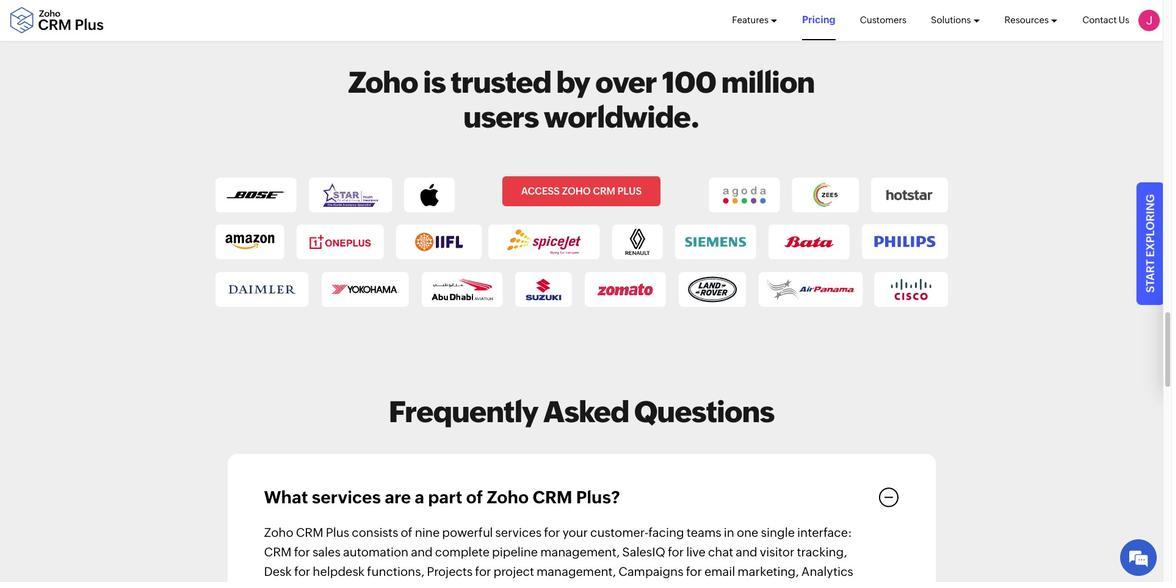 Task type: describe. For each thing, give the bounding box(es) containing it.
are
[[385, 488, 411, 507]]

worldwide.
[[544, 100, 700, 134]]

part
[[428, 488, 462, 507]]

access
[[521, 185, 560, 197]]

customers
[[860, 15, 907, 25]]

100
[[662, 65, 716, 99]]

for left the live
[[668, 545, 684, 559]]

contact us link
[[1083, 1, 1130, 40]]

frequently
[[389, 395, 538, 429]]

by
[[556, 65, 590, 99]]

email
[[705, 565, 735, 579]]

solutions link
[[931, 1, 980, 40]]

resources
[[1005, 15, 1049, 25]]

chat
[[708, 545, 733, 559]]

consists
[[352, 526, 398, 540]]

zoho inside zoho is trusted by over 100 million users worldwide.
[[348, 65, 418, 99]]

marketing,
[[738, 565, 799, 579]]

for left sales
[[294, 545, 310, 559]]

for right desk
[[294, 565, 310, 579]]

plus inside access zoho crm plus link
[[618, 185, 642, 197]]

trusted
[[451, 65, 551, 99]]

automation
[[343, 545, 409, 559]]

one
[[737, 526, 759, 540]]

zoho up powerful
[[487, 488, 529, 507]]

desk
[[264, 565, 292, 579]]

1 horizontal spatial of
[[466, 488, 483, 507]]

users
[[463, 100, 539, 134]]

your
[[563, 526, 588, 540]]

asked
[[543, 395, 629, 429]]

functions,
[[367, 565, 424, 579]]

helpdesk
[[313, 565, 365, 579]]

powerful
[[442, 526, 493, 540]]

features
[[732, 15, 769, 25]]

contact us
[[1083, 15, 1130, 25]]

solutions
[[931, 15, 971, 25]]

plus?
[[576, 488, 620, 507]]

zoho is trusted by over 100 million users worldwide.
[[348, 65, 815, 134]]

customer-
[[590, 526, 649, 540]]

over
[[595, 65, 657, 99]]

crm inside access zoho crm plus link
[[593, 185, 615, 197]]

million
[[721, 65, 815, 99]]

contact
[[1083, 15, 1117, 25]]



Task type: locate. For each thing, give the bounding box(es) containing it.
pipeline
[[492, 545, 538, 559]]

1 and from the left
[[411, 545, 433, 559]]

of right part
[[466, 488, 483, 507]]

zoho left is
[[348, 65, 418, 99]]

services inside zoho crm plus consists of nine powerful services for your customer-facing teams in one single interface: crm for sales automation and complete pipeline management, salesiq for live chat and visitor tracking, desk for helpdesk functions, projects for project management, campaigns for email marketing, analyti
[[495, 526, 542, 540]]

zoho inside zoho crm plus consists of nine powerful services for your customer-facing teams in one single interface: crm for sales automation and complete pipeline management, salesiq for live chat and visitor tracking, desk for helpdesk functions, projects for project management, campaigns for email marketing, analyti
[[264, 526, 293, 540]]

for down the live
[[686, 565, 702, 579]]

for left your
[[544, 526, 560, 540]]

teams
[[687, 526, 721, 540]]

zoho crm plus consists of nine powerful services for your customer-facing teams in one single interface: crm for sales automation and complete pipeline management, salesiq for live chat and visitor tracking, desk for helpdesk functions, projects for project management, campaigns for email marketing, analyti
[[264, 526, 853, 582]]

exploring
[[1144, 195, 1157, 257]]

live
[[686, 545, 706, 559]]

0 vertical spatial services
[[312, 488, 381, 507]]

of left nine
[[401, 526, 413, 540]]

facing
[[649, 526, 684, 540]]

1 horizontal spatial plus
[[618, 185, 642, 197]]

of
[[466, 488, 483, 507], [401, 526, 413, 540]]

tracking,
[[797, 545, 847, 559]]

services
[[312, 488, 381, 507], [495, 526, 542, 540]]

zoho
[[348, 65, 418, 99], [562, 185, 591, 197], [487, 488, 529, 507], [264, 526, 293, 540]]

frequently asked questions
[[389, 395, 774, 429]]

and down nine
[[411, 545, 433, 559]]

campaigns
[[619, 565, 684, 579]]

start exploring
[[1144, 195, 1157, 293]]

access zoho crm plus link
[[502, 176, 661, 206]]

crm
[[593, 185, 615, 197], [533, 488, 572, 507], [296, 526, 323, 540], [264, 545, 292, 559]]

for down complete
[[475, 565, 491, 579]]

zoho crmplus logo image
[[9, 7, 104, 34]]

salesiq
[[622, 545, 665, 559]]

access zoho crm plus
[[521, 185, 642, 197]]

resources link
[[1005, 1, 1058, 40]]

of inside zoho crm plus consists of nine powerful services for your customer-facing teams in one single interface: crm for sales automation and complete pipeline management, salesiq for live chat and visitor tracking, desk for helpdesk functions, projects for project management, campaigns for email marketing, analyti
[[401, 526, 413, 540]]

projects
[[427, 565, 473, 579]]

a
[[415, 488, 424, 507]]

customers link
[[860, 1, 907, 40]]

0 vertical spatial of
[[466, 488, 483, 507]]

zoho crm plus trusted brands image
[[215, 178, 948, 307]]

zoho down what
[[264, 526, 293, 540]]

in
[[724, 526, 734, 540]]

0 vertical spatial plus
[[618, 185, 642, 197]]

james peterson image
[[1139, 10, 1160, 31]]

plus
[[618, 185, 642, 197], [326, 526, 349, 540]]

zoho right access
[[562, 185, 591, 197]]

1 vertical spatial of
[[401, 526, 413, 540]]

start
[[1144, 260, 1157, 293]]

1 horizontal spatial services
[[495, 526, 542, 540]]

1 vertical spatial management,
[[537, 565, 616, 579]]

1 vertical spatial services
[[495, 526, 542, 540]]

complete
[[435, 545, 490, 559]]

0 horizontal spatial of
[[401, 526, 413, 540]]

2 and from the left
[[736, 545, 758, 559]]

what services are a part of zoho crm plus?
[[264, 488, 620, 507]]

services up pipeline
[[495, 526, 542, 540]]

us
[[1119, 15, 1130, 25]]

nine
[[415, 526, 440, 540]]

project
[[494, 565, 534, 579]]

single
[[761, 526, 795, 540]]

for
[[544, 526, 560, 540], [294, 545, 310, 559], [668, 545, 684, 559], [294, 565, 310, 579], [475, 565, 491, 579], [686, 565, 702, 579]]

is
[[423, 65, 446, 99]]

questions
[[634, 395, 774, 429]]

services up consists
[[312, 488, 381, 507]]

sales
[[313, 545, 341, 559]]

0 horizontal spatial services
[[312, 488, 381, 507]]

0 horizontal spatial and
[[411, 545, 433, 559]]

1 horizontal spatial and
[[736, 545, 758, 559]]

visitor
[[760, 545, 795, 559]]

plus inside zoho crm plus consists of nine powerful services for your customer-facing teams in one single interface: crm for sales automation and complete pipeline management, salesiq for live chat and visitor tracking, desk for helpdesk functions, projects for project management, campaigns for email marketing, analyti
[[326, 526, 349, 540]]

management,
[[540, 545, 620, 559], [537, 565, 616, 579]]

0 horizontal spatial plus
[[326, 526, 349, 540]]

features link
[[732, 1, 778, 40]]

pricing link
[[802, 0, 836, 41]]

0 vertical spatial management,
[[540, 545, 620, 559]]

1 vertical spatial plus
[[326, 526, 349, 540]]

pricing
[[802, 14, 836, 26]]

what
[[264, 488, 308, 507]]

interface:
[[797, 526, 852, 540]]

and down one
[[736, 545, 758, 559]]

and
[[411, 545, 433, 559], [736, 545, 758, 559]]



Task type: vqa. For each thing, say whether or not it's contained in the screenshot.
here
no



